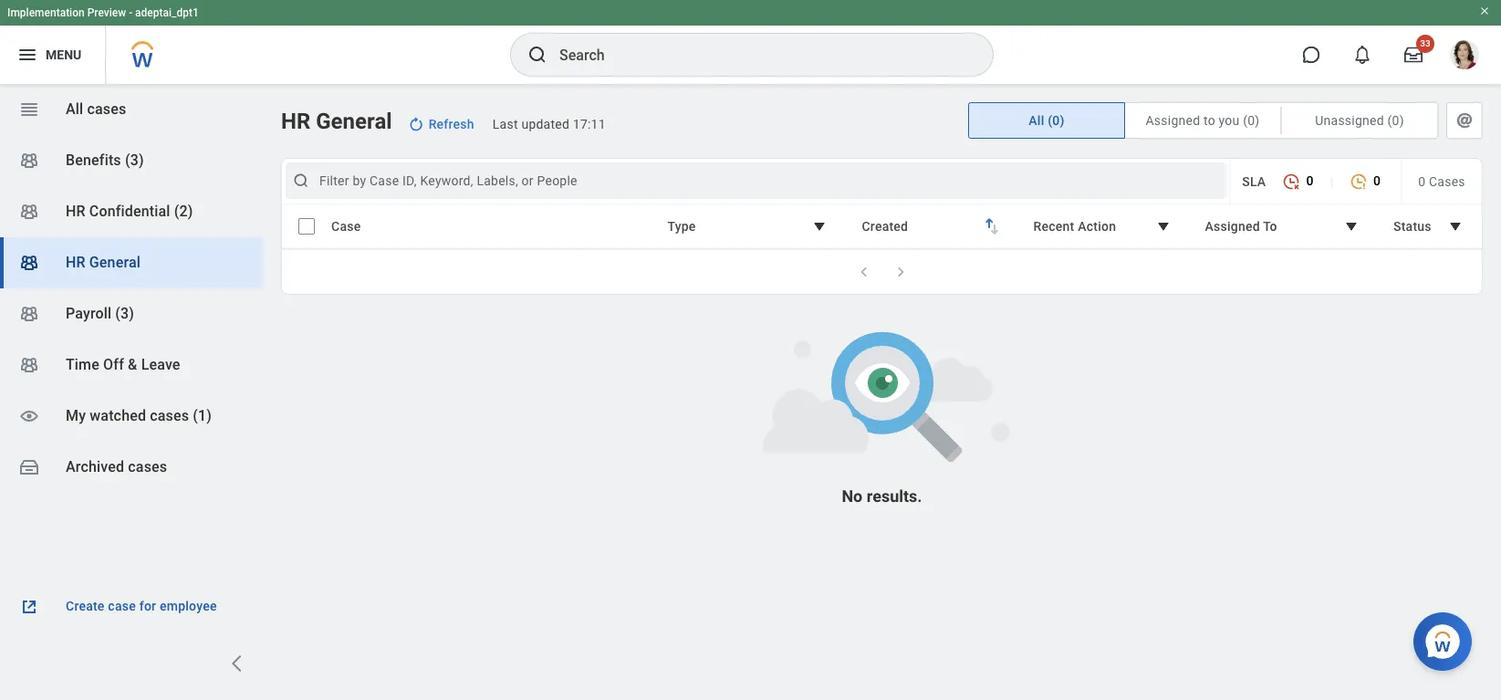 Task type: vqa. For each thing, say whether or not it's contained in the screenshot.
2nd 0 button from the right
yes



Task type: locate. For each thing, give the bounding box(es) containing it.
0 horizontal spatial search image
[[292, 172, 310, 190]]

preview
[[87, 6, 126, 19]]

for
[[139, 599, 156, 614]]

hr general link
[[0, 237, 263, 289]]

1 vertical spatial general
[[89, 254, 141, 271]]

3 contact card matrix manager image from the top
[[18, 303, 40, 325]]

1 0 from the left
[[1307, 174, 1314, 188]]

no results.
[[842, 487, 923, 506]]

0 horizontal spatial general
[[89, 254, 141, 271]]

menu banner
[[0, 0, 1502, 84]]

my watched cases (1)
[[66, 407, 212, 425]]

action
[[1079, 219, 1117, 234]]

type button
[[656, 209, 843, 244]]

(0)
[[1048, 113, 1065, 128], [1244, 113, 1260, 128], [1388, 113, 1405, 128]]

contact card matrix manager image
[[18, 150, 40, 172], [18, 201, 40, 223], [18, 303, 40, 325], [18, 354, 40, 376]]

2 vertical spatial cases
[[128, 458, 167, 476]]

(3) right benefits
[[125, 152, 144, 169]]

2 (0) from the left
[[1244, 113, 1260, 128]]

0 button
[[1274, 164, 1323, 199], [1341, 164, 1391, 199]]

at tag mention image
[[1455, 110, 1476, 131]]

caret down image right status in the top right of the page
[[1445, 215, 1467, 237]]

list
[[0, 84, 263, 493]]

0 vertical spatial hr general
[[281, 109, 392, 134]]

case
[[108, 599, 136, 614]]

cases left '(1)'
[[150, 407, 189, 425]]

0 vertical spatial hr
[[281, 109, 311, 134]]

1 vertical spatial hr
[[66, 203, 86, 220]]

cases
[[1430, 174, 1466, 189]]

1 horizontal spatial (0)
[[1244, 113, 1260, 128]]

(0) inside unassigned (0) button
[[1388, 113, 1405, 128]]

0 right the clock x image
[[1307, 174, 1314, 188]]

all
[[66, 100, 83, 118], [1029, 113, 1045, 128]]

cases inside "link"
[[87, 100, 126, 118]]

type
[[668, 219, 696, 234]]

2 caret down image from the left
[[1153, 215, 1175, 237]]

caret down image inside type button
[[809, 215, 831, 237]]

&
[[128, 356, 137, 373]]

case
[[331, 219, 361, 234]]

caret down image left created
[[809, 215, 831, 237]]

assigned inside tab list
[[1146, 113, 1201, 128]]

last updated 17:11
[[493, 117, 606, 131]]

contact card matrix manager image inside hr confidential (2) "link"
[[18, 201, 40, 223]]

0 left cases
[[1419, 174, 1426, 189]]

general down hr confidential (2)
[[89, 254, 141, 271]]

last
[[493, 117, 518, 131]]

1 horizontal spatial assigned
[[1206, 219, 1261, 234]]

search image inside filter by case id, keyword, labels, or people. type label: to find cases with specific labels applied element
[[292, 172, 310, 190]]

general inside hr general link
[[89, 254, 141, 271]]

archived
[[66, 458, 124, 476]]

caret down image
[[1341, 215, 1363, 237]]

hr for hr confidential (2) "link"
[[66, 203, 86, 220]]

0 button right the |
[[1341, 164, 1391, 199]]

0 vertical spatial general
[[316, 109, 392, 134]]

(0) inside all (0) button
[[1048, 113, 1065, 128]]

caret down image inside the status button
[[1445, 215, 1467, 237]]

hr
[[281, 109, 311, 134], [66, 203, 86, 220], [66, 254, 86, 271]]

1 horizontal spatial search image
[[527, 44, 549, 66]]

hr general
[[281, 109, 392, 134], [66, 254, 141, 271]]

benefits
[[66, 152, 121, 169]]

0 vertical spatial cases
[[87, 100, 126, 118]]

cases up benefits (3)
[[87, 100, 126, 118]]

1 horizontal spatial 0
[[1374, 174, 1381, 188]]

2 horizontal spatial 0
[[1419, 174, 1426, 189]]

sla
[[1243, 174, 1267, 189]]

results.
[[867, 487, 923, 506]]

search image for the filter by case id, keyword, labels, or people text box
[[292, 172, 310, 190]]

notifications large image
[[1354, 46, 1372, 64]]

1 contact card matrix manager image from the top
[[18, 150, 40, 172]]

|
[[1331, 174, 1334, 189]]

2 contact card matrix manager image from the top
[[18, 201, 40, 223]]

all inside button
[[1029, 113, 1045, 128]]

1 horizontal spatial general
[[316, 109, 392, 134]]

1 vertical spatial assigned
[[1206, 219, 1261, 234]]

chevron right image
[[226, 653, 248, 675]]

visible image
[[18, 405, 40, 427]]

confidential
[[89, 203, 170, 220]]

Filter by Case ID, Keyword, Labels, or People text field
[[320, 172, 1199, 190]]

0 horizontal spatial (0)
[[1048, 113, 1065, 128]]

contact card matrix manager image
[[18, 252, 40, 274]]

0 vertical spatial (3)
[[125, 152, 144, 169]]

recent action
[[1034, 219, 1117, 234]]

adeptai_dpt1
[[135, 6, 199, 19]]

search image for search workday search box
[[527, 44, 549, 66]]

all inside "link"
[[66, 100, 83, 118]]

33 button
[[1394, 35, 1435, 75]]

(3) for benefits (3)
[[125, 152, 144, 169]]

tab list
[[969, 102, 1484, 139]]

implementation preview -   adeptai_dpt1
[[7, 6, 199, 19]]

search image
[[527, 44, 549, 66], [292, 172, 310, 190]]

caret down image for type
[[809, 215, 831, 237]]

created
[[862, 219, 909, 234]]

0 horizontal spatial 0 button
[[1274, 164, 1323, 199]]

no
[[842, 487, 863, 506]]

hr inside "link"
[[66, 203, 86, 220]]

menu
[[46, 47, 81, 62]]

contact card matrix manager image inside benefits (3) link
[[18, 150, 40, 172]]

3 caret down image from the left
[[1445, 215, 1467, 237]]

you
[[1219, 113, 1240, 128]]

to
[[1264, 219, 1278, 234]]

contact card matrix manager image up contact card matrix manager icon
[[18, 201, 40, 223]]

search image inside menu banner
[[527, 44, 549, 66]]

1 horizontal spatial all
[[1029, 113, 1045, 128]]

general left reset image on the left
[[316, 109, 392, 134]]

contact card matrix manager image up visible image at the left bottom of page
[[18, 354, 40, 376]]

general
[[316, 109, 392, 134], [89, 254, 141, 271]]

caret down image inside recent action "button"
[[1153, 215, 1175, 237]]

(3)
[[125, 152, 144, 169], [115, 305, 134, 322]]

2 horizontal spatial (0)
[[1388, 113, 1405, 128]]

0 vertical spatial search image
[[527, 44, 549, 66]]

(3) right payroll
[[115, 305, 134, 322]]

hr general left reset image on the left
[[281, 109, 392, 134]]

unassigned (0) button
[[1283, 103, 1438, 138]]

0 horizontal spatial all
[[66, 100, 83, 118]]

off
[[103, 356, 124, 373]]

status button
[[1382, 209, 1479, 244]]

1 horizontal spatial caret down image
[[1153, 215, 1175, 237]]

assigned
[[1146, 113, 1201, 128], [1206, 219, 1261, 234]]

contact card matrix manager image inside time off & leave "link"
[[18, 354, 40, 376]]

0
[[1307, 174, 1314, 188], [1374, 174, 1381, 188], [1419, 174, 1426, 189]]

4 contact card matrix manager image from the top
[[18, 354, 40, 376]]

inbox large image
[[1405, 46, 1423, 64]]

3 (0) from the left
[[1388, 113, 1405, 128]]

contact card matrix manager image down grid view icon
[[18, 150, 40, 172]]

cases
[[87, 100, 126, 118], [150, 407, 189, 425], [128, 458, 167, 476]]

cases down my watched cases (1)
[[128, 458, 167, 476]]

-
[[129, 6, 132, 19]]

contact card matrix manager image inside payroll (3) link
[[18, 303, 40, 325]]

archived cases
[[66, 458, 167, 476]]

assigned inside all (0) tab panel
[[1206, 219, 1261, 234]]

caret down image
[[809, 215, 831, 237], [1153, 215, 1175, 237], [1445, 215, 1467, 237]]

1 vertical spatial (3)
[[115, 305, 134, 322]]

profile logan mcneil image
[[1451, 40, 1480, 73]]

(0) for unassigned (0)
[[1388, 113, 1405, 128]]

0 horizontal spatial assigned
[[1146, 113, 1201, 128]]

chevron right small image
[[892, 263, 910, 281]]

2 vertical spatial hr
[[66, 254, 86, 271]]

assigned to you (0) button
[[1126, 103, 1281, 138]]

(3) for payroll (3)
[[115, 305, 134, 322]]

cases for all cases
[[87, 100, 126, 118]]

0 vertical spatial assigned
[[1146, 113, 1201, 128]]

hr general up payroll (3)
[[66, 254, 141, 271]]

0 button left the |
[[1274, 164, 1323, 199]]

1 vertical spatial hr general
[[66, 254, 141, 271]]

(0) for all (0)
[[1048, 113, 1065, 128]]

1 caret down image from the left
[[809, 215, 831, 237]]

caret down image right action
[[1153, 215, 1175, 237]]

2 horizontal spatial caret down image
[[1445, 215, 1467, 237]]

hr confidential (2)
[[66, 203, 193, 220]]

1 vertical spatial search image
[[292, 172, 310, 190]]

1 horizontal spatial 0 button
[[1341, 164, 1391, 199]]

payroll (3) link
[[0, 289, 263, 340]]

1 (0) from the left
[[1048, 113, 1065, 128]]

0 right 'clock exclamation' icon
[[1374, 174, 1381, 188]]

recent action button
[[1022, 209, 1187, 244]]

grid view image
[[18, 99, 40, 121]]

assigned for assigned to
[[1206, 219, 1261, 234]]

0 horizontal spatial 0
[[1307, 174, 1314, 188]]

my
[[66, 407, 86, 425]]

contact card matrix manager image down contact card matrix manager icon
[[18, 303, 40, 325]]

0 horizontal spatial caret down image
[[809, 215, 831, 237]]

all for all (0)
[[1029, 113, 1045, 128]]

contact card matrix manager image for time
[[18, 354, 40, 376]]

2 0 from the left
[[1374, 174, 1381, 188]]



Task type: describe. For each thing, give the bounding box(es) containing it.
create case for employee
[[66, 599, 217, 614]]

benefits (3)
[[66, 152, 144, 169]]

my watched cases (1) link
[[0, 391, 263, 442]]

0 horizontal spatial hr general
[[66, 254, 141, 271]]

unassigned
[[1316, 113, 1385, 128]]

implementation
[[7, 6, 85, 19]]

all cases
[[66, 100, 126, 118]]

close environment banner image
[[1480, 5, 1491, 16]]

sort up image
[[978, 213, 1000, 235]]

menu button
[[0, 26, 105, 84]]

filter by case id, keyword, labels, or people. type label: to find cases with specific labels applied element
[[286, 163, 1227, 199]]

1 0 button from the left
[[1274, 164, 1323, 199]]

(0) inside assigned to you (0) button
[[1244, 113, 1260, 128]]

chevron left small image
[[855, 263, 873, 281]]

cases for archived cases
[[128, 458, 167, 476]]

employee
[[160, 599, 217, 614]]

1 vertical spatial cases
[[150, 407, 189, 425]]

recent
[[1034, 219, 1075, 234]]

payroll (3)
[[66, 305, 134, 322]]

Search Workday  search field
[[560, 35, 956, 75]]

unassigned (0)
[[1316, 113, 1405, 128]]

assigned to button
[[1194, 209, 1375, 244]]

clock exclamation image
[[1350, 173, 1369, 191]]

all for all cases
[[66, 100, 83, 118]]

1 horizontal spatial hr general
[[281, 109, 392, 134]]

time off & leave
[[66, 356, 180, 373]]

ext link image
[[18, 596, 40, 618]]

2 0 button from the left
[[1341, 164, 1391, 199]]

3 0 from the left
[[1419, 174, 1426, 189]]

(1)
[[193, 407, 212, 425]]

(2)
[[174, 203, 193, 220]]

benefits (3) link
[[0, 135, 263, 186]]

assigned to
[[1206, 219, 1278, 234]]

refresh button
[[400, 110, 486, 139]]

17:11
[[573, 117, 606, 131]]

justify image
[[16, 44, 38, 66]]

contact card matrix manager image for payroll
[[18, 303, 40, 325]]

33
[[1421, 38, 1431, 48]]

status
[[1394, 219, 1432, 234]]

created button
[[851, 209, 1015, 244]]

caret down image for recent action
[[1153, 215, 1175, 237]]

0 for the clock x image
[[1307, 174, 1314, 188]]

payroll
[[66, 305, 112, 322]]

updated
[[522, 117, 570, 131]]

sort down image
[[984, 218, 1006, 240]]

all cases link
[[0, 84, 263, 135]]

caret down image for status
[[1445, 215, 1467, 237]]

time
[[66, 356, 99, 373]]

hr confidential (2) link
[[0, 186, 263, 237]]

0 cases
[[1419, 174, 1466, 189]]

refresh
[[429, 117, 475, 131]]

create case for employee link
[[18, 596, 245, 618]]

leave
[[141, 356, 180, 373]]

all (0) tab panel
[[281, 158, 1484, 295]]

all (0) button
[[970, 103, 1125, 138]]

assigned to you (0)
[[1146, 113, 1260, 128]]

clock x image
[[1283, 173, 1301, 191]]

inbox image
[[18, 457, 40, 478]]

contact card matrix manager image for benefits
[[18, 150, 40, 172]]

0 for 'clock exclamation' icon
[[1374, 174, 1381, 188]]

contact card matrix manager image for hr
[[18, 201, 40, 223]]

watched
[[90, 407, 146, 425]]

to
[[1204, 113, 1216, 128]]

archived cases link
[[0, 442, 263, 493]]

tab list containing all (0)
[[969, 102, 1484, 139]]

assigned for assigned to you (0)
[[1146, 113, 1201, 128]]

all (0)
[[1029, 113, 1065, 128]]

time off & leave link
[[0, 340, 263, 391]]

create
[[66, 599, 105, 614]]

reset image
[[407, 115, 425, 133]]

hr for hr general link
[[66, 254, 86, 271]]

list containing all cases
[[0, 84, 263, 493]]



